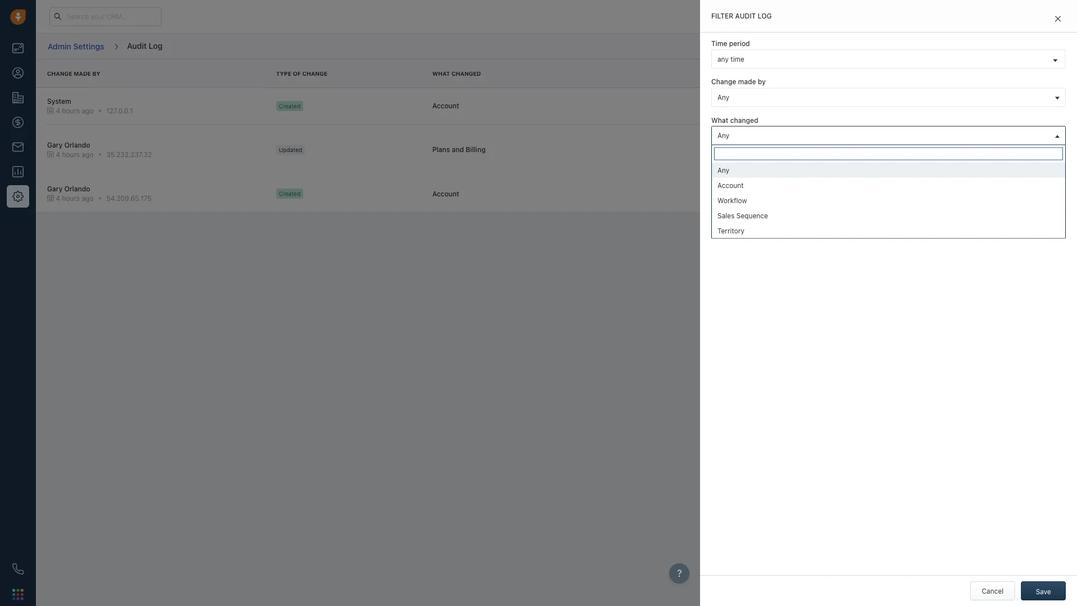 Task type: locate. For each thing, give the bounding box(es) containing it.
4 hours ago for 35.232.237.32
[[56, 151, 94, 158]]

1 ago from the top
[[82, 107, 94, 115]]

account up "workflow"
[[718, 181, 744, 189]]

log
[[758, 12, 772, 20], [149, 41, 163, 50]]

0 horizontal spatial what
[[433, 70, 450, 77]]

any inside any button
[[718, 93, 730, 101]]

what for what changed
[[433, 70, 450, 77]]

1 vertical spatial account
[[718, 181, 744, 189]]

type of change
[[276, 70, 328, 77]]

dialog
[[700, 0, 1078, 606]]

what
[[433, 70, 450, 77], [712, 116, 729, 124]]

created for 127.0.0.1
[[279, 103, 301, 109]]

any for any button
[[718, 93, 730, 101]]

account down what changed
[[433, 102, 459, 110]]

changed inside added subscription currency usd changed billing cycle from monthly to annual
[[769, 153, 798, 161]]

0 horizontal spatial sales
[[718, 212, 735, 219]]

enterprise
[[874, 100, 907, 107]]

changed
[[452, 70, 481, 77], [769, 153, 798, 161]]

gary
[[47, 141, 63, 149], [47, 185, 63, 193]]

ago for 127.0.0.1
[[82, 107, 94, 115]]

1 vertical spatial log
[[149, 41, 163, 50]]

any time link
[[712, 50, 1065, 68]]

2 any from the top
[[718, 131, 730, 139]]

created an account on the sales enterprise plan, for orlandogary85@gmail.com
[[769, 100, 1022, 107]]

1 horizontal spatial filter
[[1041, 42, 1057, 50]]

account
[[433, 102, 459, 110], [718, 181, 744, 189], [433, 190, 459, 197]]

0 vertical spatial 4
[[56, 107, 60, 115]]

account for 127.0.0.1
[[433, 102, 459, 110]]

1 vertical spatial what
[[712, 116, 729, 124]]

1 vertical spatial hours
[[62, 151, 80, 158]]

0 horizontal spatial changed
[[452, 70, 481, 77]]

4 hours ago left 54.209.65.175
[[56, 194, 94, 202]]

1 vertical spatial any
[[718, 131, 730, 139]]

2 vertical spatial ago
[[82, 194, 94, 202]]

1 horizontal spatial log
[[758, 12, 772, 20]]

4 hours ago for 127.0.0.1
[[56, 107, 94, 115]]

0 horizontal spatial change
[[47, 70, 72, 77]]

system
[[47, 97, 71, 105]]

billing
[[800, 153, 818, 161]]

0 vertical spatial gary orlando
[[47, 141, 90, 149]]

dialog containing filter audit log
[[700, 0, 1078, 606]]

0 vertical spatial log
[[758, 12, 772, 20]]

sales sequence
[[718, 212, 768, 219]]

list box containing any
[[712, 162, 1066, 238]]

1 horizontal spatial audit
[[736, 12, 756, 20]]

2 vertical spatial 4
[[56, 194, 60, 202]]

ago
[[82, 107, 94, 115], [82, 151, 94, 158], [82, 194, 94, 202]]

3 4 hours ago from the top
[[56, 194, 94, 202]]

currency
[[833, 143, 861, 151]]

4
[[56, 107, 60, 115], [56, 151, 60, 158], [56, 194, 60, 202]]

0 vertical spatial orlando
[[64, 141, 90, 149]]

by
[[92, 70, 100, 77]]

1 4 from the top
[[56, 107, 60, 115]]

any down the change made by
[[718, 93, 730, 101]]

cancel
[[982, 587, 1004, 595]]

filter inside button
[[1041, 42, 1057, 50]]

1 any from the top
[[718, 93, 730, 101]]

gary for 35.232.237.32
[[47, 141, 63, 149]]

monthly
[[855, 153, 881, 161]]

admin
[[48, 41, 71, 51]]

filter button
[[1021, 37, 1066, 56]]

0 vertical spatial 4 hours ago
[[56, 107, 94, 115]]

1 gary orlando from the top
[[47, 141, 90, 149]]

1 horizontal spatial sales
[[855, 100, 872, 107]]

change right "of"
[[302, 70, 328, 77]]

created
[[769, 100, 794, 107], [279, 103, 301, 109], [279, 190, 301, 197]]

3 hours from the top
[[62, 194, 80, 202]]

hours for 35.232.237.32
[[62, 151, 80, 158]]

created down type
[[279, 103, 301, 109]]

orlandogary85@gmail.com
[[936, 100, 1022, 107]]

0 horizontal spatial log
[[149, 41, 163, 50]]

filter for filter audit log
[[712, 12, 734, 20]]

2 4 from the top
[[56, 151, 60, 158]]

type
[[276, 70, 292, 77]]

2 4 hours ago from the top
[[56, 151, 94, 158]]

on
[[833, 100, 841, 107]]

2 horizontal spatial change
[[712, 78, 737, 86]]

4 hours ago for 54.209.65.175
[[56, 194, 94, 202]]

1 vertical spatial orlando
[[64, 185, 90, 193]]

1 4 hours ago from the top
[[56, 107, 94, 115]]

account down plans
[[433, 190, 459, 197]]

filter inside dialog
[[712, 12, 734, 20]]

4 hours ago
[[56, 107, 94, 115], [56, 151, 94, 158], [56, 194, 94, 202]]

change left made on the top
[[47, 70, 72, 77]]

4 hours ago down the system
[[56, 107, 94, 115]]

2 gary from the top
[[47, 185, 63, 193]]

workflow
[[718, 196, 747, 204]]

audit
[[736, 12, 756, 20], [127, 41, 147, 50]]

filter audit log
[[712, 12, 772, 20]]

audit down search your crm... text field
[[127, 41, 147, 50]]

2 vertical spatial hours
[[62, 194, 80, 202]]

1 vertical spatial changed
[[769, 153, 798, 161]]

0 vertical spatial audit
[[736, 12, 756, 20]]

0 vertical spatial ago
[[82, 107, 94, 115]]

1 vertical spatial sales
[[718, 212, 735, 219]]

hours
[[62, 107, 80, 115], [62, 151, 80, 158], [62, 194, 80, 202]]

hours for 54.209.65.175
[[62, 194, 80, 202]]

1 orlando from the top
[[64, 141, 90, 149]]

audit inside dialog
[[736, 12, 756, 20]]

1 gary from the top
[[47, 141, 63, 149]]

list box
[[712, 162, 1066, 238]]

orlando for 54.209.65.175
[[64, 185, 90, 193]]

workflow option
[[712, 193, 1066, 208]]

for
[[926, 100, 935, 107]]

change down any
[[712, 78, 737, 86]]

any button
[[712, 126, 1066, 145]]

created down updated
[[279, 190, 301, 197]]

sales right 'the'
[[855, 100, 872, 107]]

4 hours ago left 35.232.237.32
[[56, 151, 94, 158]]

1 vertical spatial 4 hours ago
[[56, 151, 94, 158]]

2 hours from the top
[[62, 151, 80, 158]]

2 vertical spatial account
[[433, 190, 459, 197]]

3 ago from the top
[[82, 194, 94, 202]]

3 any from the top
[[718, 166, 730, 174]]

None search field
[[714, 147, 1064, 160]]

change made by
[[47, 70, 100, 77]]

0 vertical spatial account
[[433, 102, 459, 110]]

1 vertical spatial gary
[[47, 185, 63, 193]]

1 vertical spatial audit
[[127, 41, 147, 50]]

0 vertical spatial what
[[433, 70, 450, 77]]

0 vertical spatial hours
[[62, 107, 80, 115]]

0 vertical spatial filter
[[712, 12, 734, 20]]

updated
[[279, 146, 302, 153]]

1 horizontal spatial changed
[[769, 153, 798, 161]]

ago left 35.232.237.32
[[82, 151, 94, 158]]

0 vertical spatial any
[[718, 93, 730, 101]]

1 vertical spatial gary orlando
[[47, 185, 90, 193]]

any inside any dropdown button
[[718, 131, 730, 139]]

2 gary orlando from the top
[[47, 185, 90, 193]]

127.0.0.1
[[106, 107, 133, 115]]

phone image
[[12, 563, 24, 575]]

none search field inside dialog
[[714, 147, 1064, 160]]

freshworks switcher image
[[12, 589, 24, 600]]

audit up period
[[736, 12, 756, 20]]

2 ago from the top
[[82, 151, 94, 158]]

3 4 from the top
[[56, 194, 60, 202]]

0 vertical spatial sales
[[855, 100, 872, 107]]

2 vertical spatial 4 hours ago
[[56, 194, 94, 202]]

change for change made by
[[47, 70, 72, 77]]

ago left 127.0.0.1
[[82, 107, 94, 115]]

sales sequence option
[[712, 208, 1066, 223]]

change inside dialog
[[712, 78, 737, 86]]

filter
[[712, 12, 734, 20], [1041, 42, 1057, 50]]

2 orlando from the top
[[64, 185, 90, 193]]

and
[[452, 146, 464, 154]]

Search your CRM... text field
[[49, 7, 162, 26]]

an
[[796, 100, 804, 107]]

changed
[[731, 116, 759, 124]]

1 vertical spatial ago
[[82, 151, 94, 158]]

any for any dropdown button
[[718, 131, 730, 139]]

time
[[731, 55, 745, 63]]

what inside dialog
[[712, 116, 729, 124]]

1 horizontal spatial what
[[712, 116, 729, 124]]

0 horizontal spatial filter
[[712, 12, 734, 20]]

1 vertical spatial 4
[[56, 151, 60, 158]]

sales
[[855, 100, 872, 107], [718, 212, 735, 219]]

change made by
[[712, 78, 766, 86]]

change for change made by
[[712, 78, 737, 86]]

sales up 'territory'
[[718, 212, 735, 219]]

gary orlando
[[47, 141, 90, 149], [47, 185, 90, 193]]

log inside dialog
[[758, 12, 772, 20]]

1 vertical spatial filter
[[1041, 42, 1057, 50]]

ago left 54.209.65.175
[[82, 194, 94, 202]]

2 vertical spatial any
[[718, 166, 730, 174]]

any up "workflow"
[[718, 166, 730, 174]]

1 hours from the top
[[62, 107, 80, 115]]

change
[[47, 70, 72, 77], [302, 70, 328, 77], [712, 78, 737, 86]]

any
[[718, 93, 730, 101], [718, 131, 730, 139], [718, 166, 730, 174]]

0 vertical spatial gary
[[47, 141, 63, 149]]

added
[[769, 143, 790, 151]]

billing
[[466, 146, 486, 154]]

ends
[[799, 13, 813, 20]]

audit log
[[127, 41, 163, 50]]

any down the what changed
[[718, 131, 730, 139]]

orlando
[[64, 141, 90, 149], [64, 185, 90, 193]]



Task type: vqa. For each thing, say whether or not it's contained in the screenshot.
the top quick
no



Task type: describe. For each thing, give the bounding box(es) containing it.
made
[[738, 78, 756, 86]]

plan,
[[908, 100, 924, 107]]

plans
[[433, 146, 450, 154]]

any time
[[718, 55, 745, 63]]

4 for 35.232.237.32
[[56, 151, 60, 158]]

usd
[[863, 143, 877, 151]]

account inside account option
[[718, 181, 744, 189]]

subscription
[[792, 143, 831, 151]]

cancel button
[[971, 581, 1016, 601]]

time
[[712, 40, 728, 47]]

filter for filter
[[1041, 42, 1057, 50]]

what changed
[[433, 70, 481, 77]]

gary orlando for 54.209.65.175
[[47, 185, 90, 193]]

settings
[[73, 41, 104, 51]]

period
[[729, 40, 750, 47]]

ago for 54.209.65.175
[[82, 194, 94, 202]]

sales inside option
[[718, 212, 735, 219]]

1 horizontal spatial change
[[302, 70, 328, 77]]

hours for 127.0.0.1
[[62, 107, 80, 115]]

days
[[831, 13, 844, 20]]

any button
[[712, 88, 1066, 107]]

your trial ends in 21 days
[[771, 13, 844, 20]]

what changed
[[712, 116, 759, 124]]

account
[[806, 100, 831, 107]]

territory
[[718, 227, 745, 235]]

gary for 54.209.65.175
[[47, 185, 63, 193]]

save button
[[1021, 581, 1066, 601]]

list box inside dialog
[[712, 162, 1066, 238]]

0 horizontal spatial audit
[[127, 41, 147, 50]]

by
[[758, 78, 766, 86]]

any
[[718, 55, 729, 63]]

added subscription currency usd changed billing cycle from monthly to annual
[[769, 143, 913, 161]]

admin settings
[[48, 41, 104, 51]]

any option
[[712, 162, 1066, 178]]

ago for 35.232.237.32
[[82, 151, 94, 158]]

in
[[815, 13, 820, 20]]

4 for 127.0.0.1
[[56, 107, 60, 115]]

what for what changed
[[712, 116, 729, 124]]

sequence
[[737, 212, 768, 219]]

annual
[[891, 153, 913, 161]]

your
[[771, 13, 784, 20]]

trial
[[786, 13, 797, 20]]

21
[[822, 13, 829, 20]]

plans and billing
[[433, 146, 486, 154]]

save
[[1036, 588, 1052, 595]]

created left an
[[769, 100, 794, 107]]

cycle
[[820, 153, 837, 161]]

gary orlando for 35.232.237.32
[[47, 141, 90, 149]]

orlando for 35.232.237.32
[[64, 141, 90, 149]]

account option
[[712, 178, 1066, 193]]

made
[[74, 70, 91, 77]]

from
[[839, 153, 854, 161]]

territory option
[[712, 223, 1066, 238]]

account for 54.209.65.175
[[433, 190, 459, 197]]

any inside any option
[[718, 166, 730, 174]]

35.232.237.32
[[106, 151, 152, 158]]

54.209.65.175
[[106, 194, 152, 202]]

the
[[843, 100, 853, 107]]

of
[[293, 70, 301, 77]]

admin settings link
[[47, 37, 105, 55]]

created for 54.209.65.175
[[279, 190, 301, 197]]

to
[[883, 153, 889, 161]]

phone element
[[7, 558, 29, 580]]

4 for 54.209.65.175
[[56, 194, 60, 202]]

0 vertical spatial changed
[[452, 70, 481, 77]]

time period
[[712, 40, 750, 47]]



